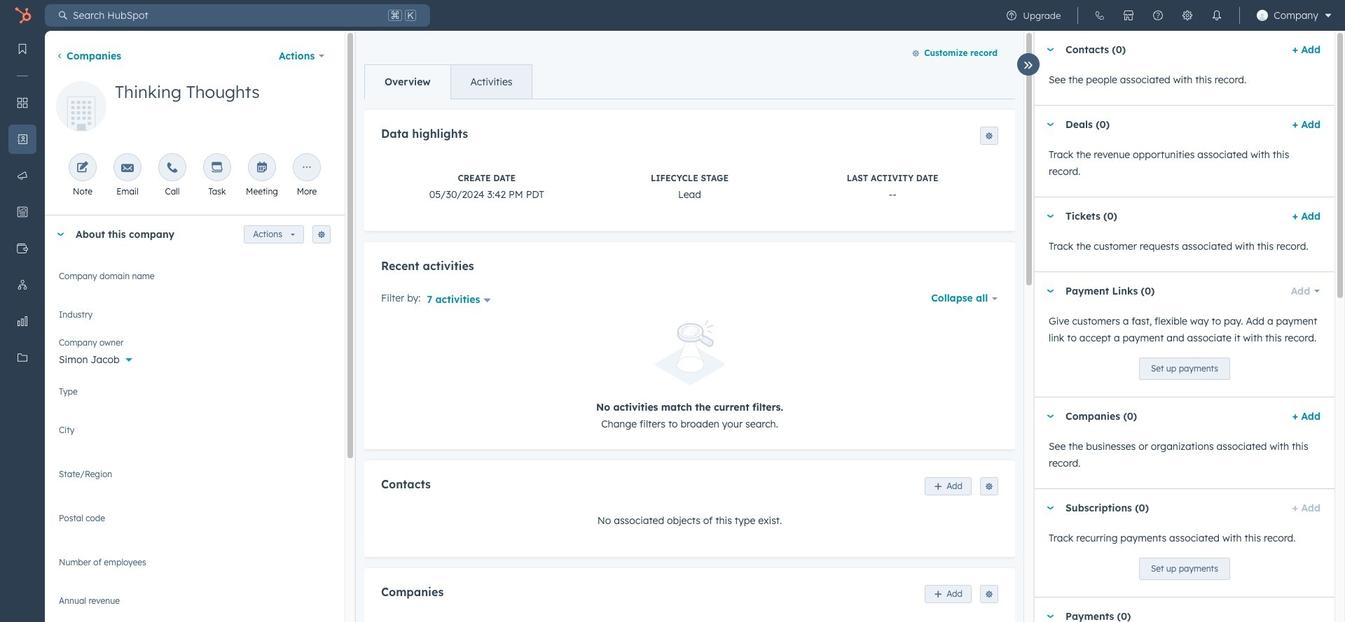 Task type: locate. For each thing, give the bounding box(es) containing it.
alert
[[381, 321, 999, 433]]

create a task image
[[211, 162, 224, 175]]

navigation
[[364, 64, 533, 100]]

simon jacob image
[[1257, 10, 1268, 21]]

None text field
[[59, 467, 331, 495], [59, 512, 331, 540], [59, 556, 331, 578], [59, 594, 331, 617], [59, 467, 331, 495], [59, 512, 331, 540], [59, 556, 331, 578], [59, 594, 331, 617]]

2 caret image from the top
[[1046, 290, 1055, 293]]

None text field
[[59, 423, 331, 451]]

0 horizontal spatial menu
[[0, 31, 45, 588]]

4 caret image from the top
[[1046, 616, 1055, 619]]

notifications image
[[1212, 10, 1223, 21]]

caret image
[[1046, 48, 1055, 52], [1046, 290, 1055, 293], [1046, 507, 1055, 510], [1046, 616, 1055, 619]]

caret image
[[1046, 123, 1055, 126], [1046, 215, 1055, 218], [56, 233, 64, 236], [1046, 415, 1055, 419]]

marketplaces image
[[1123, 10, 1135, 21]]

menu
[[997, 0, 1337, 31], [0, 31, 45, 588]]

help image
[[1153, 10, 1164, 21]]

bookmarks primary navigation item image
[[17, 43, 28, 55]]

3 caret image from the top
[[1046, 507, 1055, 510]]



Task type: vqa. For each thing, say whether or not it's contained in the screenshot.
Schedule a meeting image
yes



Task type: describe. For each thing, give the bounding box(es) containing it.
settings image
[[1182, 10, 1193, 21]]

Search HubSpot search field
[[67, 4, 385, 27]]

1 horizontal spatial menu
[[997, 0, 1337, 31]]

create a note image
[[76, 162, 89, 175]]

1 caret image from the top
[[1046, 48, 1055, 52]]

manage card settings image
[[317, 231, 326, 240]]

create an email image
[[121, 162, 134, 175]]

more activities, menu pop up image
[[301, 162, 313, 175]]

make a phone call image
[[166, 162, 179, 175]]

schedule a meeting image
[[256, 162, 268, 175]]



